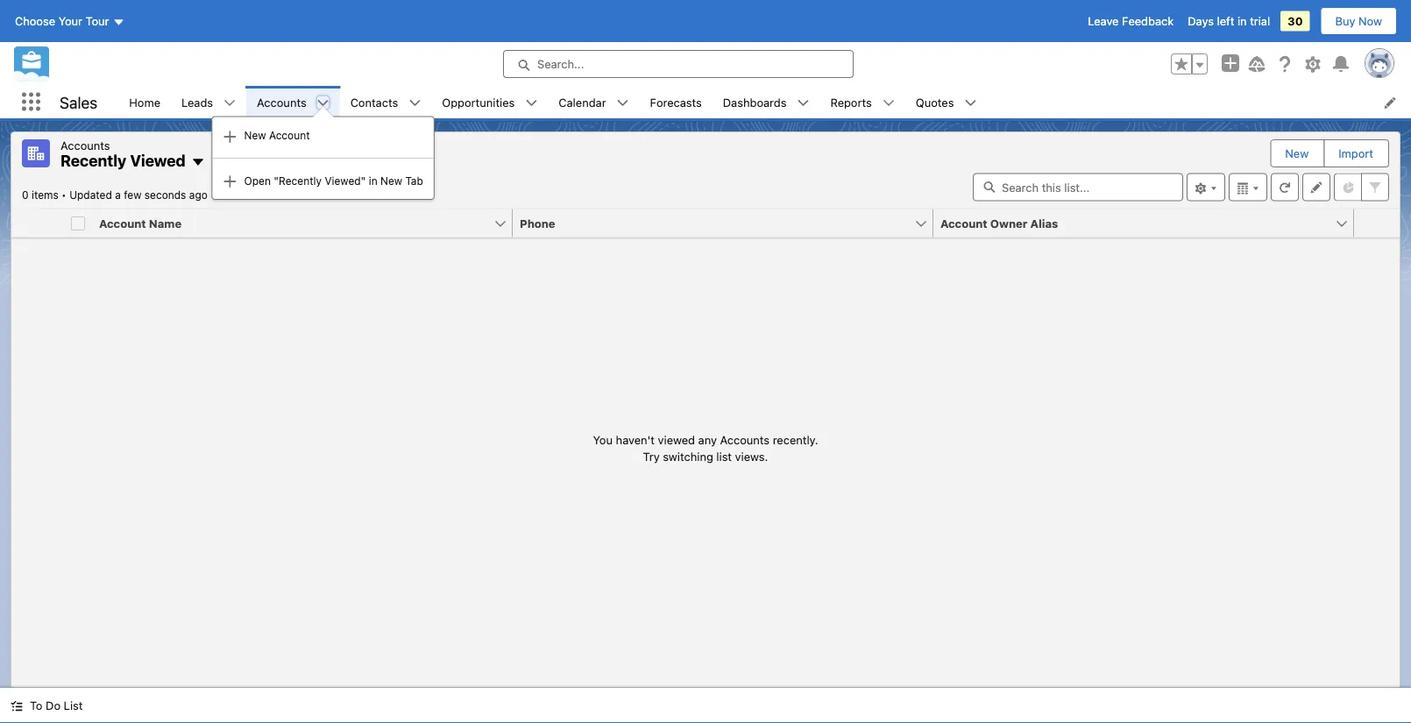 Task type: locate. For each thing, give the bounding box(es) containing it.
text default image inside opportunities list item
[[525, 97, 538, 109]]

days
[[1188, 14, 1214, 28]]

1 horizontal spatial in
[[1238, 14, 1247, 28]]

leads list item
[[171, 86, 246, 118]]

status containing you haven't viewed any accounts recently.
[[593, 431, 818, 465]]

contacts link
[[340, 86, 409, 118]]

1 horizontal spatial accounts
[[257, 96, 306, 109]]

haven't
[[616, 433, 655, 446]]

0 horizontal spatial account
[[99, 216, 146, 230]]

account left owner
[[940, 216, 987, 230]]

text default image inside leads list item
[[224, 97, 236, 109]]

search...
[[537, 57, 584, 71]]

"recently
[[274, 174, 322, 187]]

2 horizontal spatial new
[[1285, 147, 1309, 160]]

home link
[[119, 86, 171, 118]]

new button
[[1271, 140, 1323, 167]]

0 horizontal spatial new
[[244, 129, 266, 142]]

items
[[31, 189, 59, 201]]

new left tab
[[380, 174, 402, 187]]

0
[[22, 189, 29, 201]]

text default image for reports
[[882, 97, 895, 109]]

calendar list item
[[548, 86, 639, 118]]

text default image
[[409, 97, 421, 109], [617, 97, 629, 109], [797, 97, 809, 109], [882, 97, 895, 109], [223, 130, 237, 144], [223, 175, 237, 189]]

1 vertical spatial in
[[369, 174, 377, 187]]

accounts up new account
[[257, 96, 306, 109]]

text default image right "calendar"
[[617, 97, 629, 109]]

account down a
[[99, 216, 146, 230]]

2 vertical spatial new
[[380, 174, 402, 187]]

open "recently viewed" in new tab
[[244, 174, 423, 187]]

quotes link
[[905, 86, 965, 118]]

text default image for dashboards
[[797, 97, 809, 109]]

new for new account
[[244, 129, 266, 142]]

in right left
[[1238, 14, 1247, 28]]

leave
[[1088, 14, 1119, 28]]

phone button
[[513, 209, 914, 237]]

dashboards
[[723, 96, 787, 109]]

None search field
[[973, 173, 1183, 201]]

text default image right "contacts"
[[409, 97, 421, 109]]

buy now
[[1335, 14, 1382, 28]]

0 horizontal spatial accounts
[[60, 138, 110, 152]]

text default image down the search...
[[525, 97, 538, 109]]

in right viewed"
[[369, 174, 377, 187]]

text default image right leads
[[224, 97, 236, 109]]

choose
[[15, 14, 55, 28]]

account
[[269, 129, 310, 142], [99, 216, 146, 230], [940, 216, 987, 230]]

new inside "link"
[[244, 129, 266, 142]]

1 horizontal spatial account
[[269, 129, 310, 142]]

feedback
[[1122, 14, 1174, 28]]

account owner alias
[[940, 216, 1058, 230]]

account down accounts link
[[269, 129, 310, 142]]

choose your tour button
[[14, 7, 126, 35]]

accounts up views.
[[720, 433, 770, 446]]

group
[[1171, 53, 1208, 74]]

0 horizontal spatial in
[[369, 174, 377, 187]]

list
[[119, 86, 1411, 200]]

1 vertical spatial new
[[1285, 147, 1309, 160]]

account for account name
[[99, 216, 146, 230]]

left
[[1217, 14, 1234, 28]]

open
[[244, 174, 271, 187]]

cell
[[64, 209, 92, 238]]

1 vertical spatial accounts
[[60, 138, 110, 152]]

status
[[593, 431, 818, 465]]

text default image left to
[[11, 700, 23, 712]]

2 vertical spatial accounts
[[720, 433, 770, 446]]

account inside "link"
[[269, 129, 310, 142]]

text default image up new account "link" on the top of page
[[317, 97, 329, 109]]

choose your tour
[[15, 14, 109, 28]]

viewed
[[658, 433, 695, 446]]

text default image inside open "recently viewed" in new tab link
[[223, 175, 237, 189]]

accounts
[[257, 96, 306, 109], [60, 138, 110, 152], [720, 433, 770, 446]]

new inside button
[[1285, 147, 1309, 160]]

text default image left the reports
[[797, 97, 809, 109]]

0 items • updated a few seconds ago
[[22, 189, 208, 201]]

new down accounts link
[[244, 129, 266, 142]]

recently viewed|accounts|list view element
[[11, 131, 1401, 688]]

in
[[1238, 14, 1247, 28], [369, 174, 377, 187]]

account inside "element"
[[99, 216, 146, 230]]

text default image right the reports
[[882, 97, 895, 109]]

switching
[[663, 450, 713, 463]]

0 vertical spatial new
[[244, 129, 266, 142]]

do
[[46, 699, 61, 712]]

text default image for calendar
[[617, 97, 629, 109]]

text default image inside the calendar list item
[[617, 97, 629, 109]]

text default image down leads list item
[[223, 130, 237, 144]]

item number image
[[11, 209, 64, 237]]

trial
[[1250, 14, 1270, 28]]

recently.
[[773, 433, 818, 446]]

tour
[[86, 14, 109, 28]]

cell inside recently viewed|accounts|list view element
[[64, 209, 92, 238]]

new left import at the right
[[1285, 147, 1309, 160]]

new
[[244, 129, 266, 142], [1285, 147, 1309, 160], [380, 174, 402, 187]]

views.
[[735, 450, 768, 463]]

import button
[[1325, 140, 1387, 167]]

text default image inside dashboards "list item"
[[797, 97, 809, 109]]

contacts
[[350, 96, 398, 109]]

text default image
[[224, 97, 236, 109], [317, 97, 329, 109], [525, 97, 538, 109], [965, 97, 977, 109], [191, 155, 205, 169], [11, 700, 23, 712]]

item number element
[[11, 209, 64, 238]]

2 horizontal spatial accounts
[[720, 433, 770, 446]]

text default image inside contacts list item
[[409, 97, 421, 109]]

now
[[1359, 14, 1382, 28]]

leave feedback link
[[1088, 14, 1174, 28]]

list containing home
[[119, 86, 1411, 200]]

try
[[643, 450, 660, 463]]

updated
[[69, 189, 112, 201]]

text default image inside reports list item
[[882, 97, 895, 109]]

0 vertical spatial accounts
[[257, 96, 306, 109]]

2 horizontal spatial account
[[940, 216, 987, 230]]

text default image left open
[[223, 175, 237, 189]]

quotes
[[916, 96, 954, 109]]

text default image right quotes
[[965, 97, 977, 109]]

accounts down sales
[[60, 138, 110, 152]]



Task type: describe. For each thing, give the bounding box(es) containing it.
open "recently viewed" in new tab link
[[213, 166, 434, 196]]

accounts inside list item
[[257, 96, 306, 109]]

search... button
[[503, 50, 854, 78]]

reports link
[[820, 86, 882, 118]]

viewed
[[130, 151, 186, 170]]

you haven't viewed any accounts recently. try switching list views.
[[593, 433, 818, 463]]

list
[[716, 450, 732, 463]]

account name element
[[92, 209, 523, 238]]

none search field inside recently viewed|accounts|list view element
[[973, 173, 1183, 201]]

accounts link
[[246, 86, 317, 118]]

your
[[58, 14, 82, 28]]

text default image up ago
[[191, 155, 205, 169]]

quotes list item
[[905, 86, 987, 118]]

reports list item
[[820, 86, 905, 118]]

leave feedback
[[1088, 14, 1174, 28]]

forecasts
[[650, 96, 702, 109]]

recently
[[60, 151, 127, 170]]

text default image inside to do list 'button'
[[11, 700, 23, 712]]

text default image inside accounts list item
[[317, 97, 329, 109]]

buy now button
[[1320, 7, 1397, 35]]

few
[[124, 189, 141, 201]]

new account
[[244, 129, 310, 142]]

recently viewed status
[[22, 189, 69, 201]]

leads
[[181, 96, 213, 109]]

you
[[593, 433, 613, 446]]

in inside accounts list item
[[369, 174, 377, 187]]

text default image for contacts
[[409, 97, 421, 109]]

alias
[[1030, 216, 1058, 230]]

account owner alias button
[[933, 209, 1335, 237]]

to do list button
[[0, 688, 93, 723]]

days left in trial
[[1188, 14, 1270, 28]]

action image
[[1354, 209, 1400, 237]]

recently viewed
[[60, 151, 186, 170]]

new account link
[[213, 121, 434, 151]]

dashboards list item
[[712, 86, 820, 118]]

phone
[[520, 216, 555, 230]]

phone element
[[513, 209, 944, 238]]

ago
[[189, 189, 208, 201]]

tab
[[405, 174, 423, 187]]

viewed"
[[325, 174, 366, 187]]

Search Recently Viewed list view. search field
[[973, 173, 1183, 201]]

seconds
[[144, 189, 186, 201]]

name
[[149, 216, 182, 230]]

account owner alias element
[[933, 209, 1365, 238]]

accounts list item
[[212, 86, 435, 200]]

text default image inside new account "link"
[[223, 130, 237, 144]]

list
[[64, 699, 83, 712]]

opportunities list item
[[432, 86, 548, 118]]

opportunities
[[442, 96, 515, 109]]

30
[[1288, 14, 1303, 28]]

sales
[[60, 93, 98, 112]]

text default image inside the quotes list item
[[965, 97, 977, 109]]

to do list
[[30, 699, 83, 712]]

buy
[[1335, 14, 1355, 28]]

a
[[115, 189, 121, 201]]

reports
[[830, 96, 872, 109]]

1 horizontal spatial new
[[380, 174, 402, 187]]

calendar link
[[548, 86, 617, 118]]

dashboards link
[[712, 86, 797, 118]]

import
[[1339, 147, 1373, 160]]

action element
[[1354, 209, 1400, 238]]

any
[[698, 433, 717, 446]]

•
[[61, 189, 66, 201]]

accounts image
[[22, 139, 50, 167]]

0 vertical spatial in
[[1238, 14, 1247, 28]]

owner
[[990, 216, 1028, 230]]

opportunities link
[[432, 86, 525, 118]]

to
[[30, 699, 43, 712]]

account for account owner alias
[[940, 216, 987, 230]]

leads link
[[171, 86, 224, 118]]

account name button
[[92, 209, 493, 237]]

account name
[[99, 216, 182, 230]]

forecasts link
[[639, 86, 712, 118]]

new for new
[[1285, 147, 1309, 160]]

accounts inside you haven't viewed any accounts recently. try switching list views.
[[720, 433, 770, 446]]

calendar
[[559, 96, 606, 109]]

contacts list item
[[340, 86, 432, 118]]

home
[[129, 96, 160, 109]]



Task type: vqa. For each thing, say whether or not it's contained in the screenshot.
The Street corresponding to Shipping Street
no



